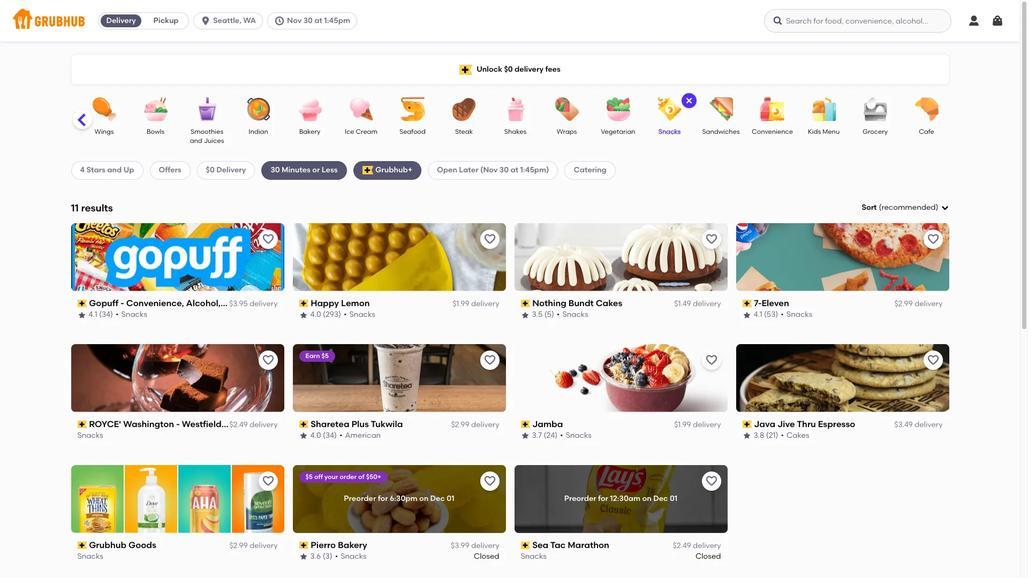 Task type: vqa. For each thing, say whether or not it's contained in the screenshot.


Task type: describe. For each thing, give the bounding box(es) containing it.
1 vertical spatial $0
[[206, 166, 215, 175]]

save this restaurant image for royce' washington - westfield southcenter mall
[[262, 354, 275, 367]]

• snacks for bundt
[[557, 310, 589, 319]]

$1.99 delivery for happy lemon
[[453, 300, 500, 309]]

svg image inside "nov 30 at 1:45pm" button
[[274, 16, 285, 26]]

preorder for 12:30am on dec 01
[[565, 494, 678, 504]]

happy lemon
[[311, 298, 370, 308]]

save this restaurant image for jamba
[[705, 354, 718, 367]]

cafe
[[919, 128, 935, 136]]

tukwila
[[371, 419, 403, 429]]

stars
[[87, 166, 106, 175]]

minutes
[[282, 166, 311, 175]]

save this restaurant image for sea tac marathon
[[705, 475, 718, 488]]

(5)
[[545, 310, 554, 319]]

cafe image
[[908, 98, 946, 121]]

delivery for gopuff - convenience, alcohol, & more
[[250, 300, 278, 309]]

sharetea plus tukwila
[[311, 419, 403, 429]]

• snacks for eleven
[[781, 310, 813, 319]]

star icon image for gopuff - convenience, alcohol, & more
[[77, 311, 86, 320]]

snacks down sea on the right
[[521, 552, 547, 562]]

• snacks down pierro bakery
[[335, 552, 367, 562]]

steak
[[455, 128, 473, 136]]

subscription pass image for pierro bakery
[[299, 542, 309, 550]]

save this restaurant image for grubhub goods
[[262, 475, 275, 488]]

save this restaurant image for 7-eleven
[[927, 233, 940, 246]]

1:45pm)
[[520, 166, 549, 175]]

subscription pass image for jamba
[[521, 421, 530, 429]]

open
[[437, 166, 457, 175]]

11 results
[[71, 202, 113, 214]]

star icon image for sharetea plus tukwila
[[299, 432, 308, 441]]

snacks down royce'
[[77, 431, 103, 441]]

snacks right '(24)'
[[566, 431, 592, 441]]

save this restaurant image for nothing bundt cakes
[[705, 233, 718, 246]]

delivery for 7-eleven
[[915, 300, 943, 309]]

$3.49 delivery
[[895, 421, 943, 430]]

vegetarian
[[601, 128, 636, 136]]

• for gopuff - convenience, alcohol, & more
[[116, 310, 119, 319]]

(34) for sharetea
[[323, 431, 337, 441]]

1 vertical spatial cakes
[[787, 431, 810, 441]]

alcohol,
[[186, 298, 221, 308]]

smoothies and juices image
[[188, 98, 226, 121]]

3.5
[[532, 310, 543, 319]]

delivery for sharetea plus tukwila
[[471, 421, 500, 430]]

grubhub plus flag logo image for grubhub+
[[363, 166, 373, 175]]

ice cream image
[[343, 98, 380, 121]]

nothing bundt cakes
[[533, 298, 623, 308]]

closed for pierro bakery
[[474, 552, 500, 562]]

shakes image
[[497, 98, 534, 121]]

save this restaurant button for -
[[258, 230, 278, 249]]

subscription pass image for gopuff - convenience, alcohol, & more
[[77, 300, 87, 308]]

royce' washington - westfield southcenter mall
[[89, 419, 296, 429]]

(24)
[[544, 431, 558, 441]]

for for sea tac marathon
[[598, 494, 609, 504]]

grubhub
[[89, 540, 126, 550]]

save this restaurant image for happy lemon
[[483, 233, 496, 246]]

subscription pass image for nothing bundt cakes
[[521, 300, 530, 308]]

unlock $0 delivery fees
[[477, 65, 561, 74]]

01 for pierro bakery
[[447, 494, 455, 504]]

4 stars and up
[[80, 166, 134, 175]]

wraps image
[[548, 98, 586, 121]]

• snacks right '(24)'
[[560, 431, 592, 441]]

bowls
[[147, 128, 165, 136]]

delivery for sea tac marathon
[[693, 542, 721, 551]]

• right (3)
[[335, 552, 338, 562]]

nothing
[[533, 298, 567, 308]]

• for jamba
[[560, 431, 563, 441]]

$0 delivery
[[206, 166, 246, 175]]

0 horizontal spatial and
[[107, 166, 122, 175]]

1 horizontal spatial at
[[511, 166, 519, 175]]

sea
[[533, 540, 549, 550]]

$2.49 for royce' washington - westfield southcenter mall
[[230, 421, 248, 430]]

happy
[[311, 298, 339, 308]]

seafood
[[400, 128, 426, 136]]

0 vertical spatial -
[[121, 298, 124, 308]]

$5 off your order of $50+
[[306, 473, 381, 481]]

preorder for bakery
[[344, 494, 376, 504]]

menu
[[823, 128, 840, 136]]

happy lemon logo image
[[293, 223, 506, 291]]

sort ( recommended )
[[862, 203, 939, 212]]

wings
[[95, 128, 114, 136]]

dec for sea tac marathon
[[654, 494, 668, 504]]

indian image
[[240, 98, 277, 121]]

$2.49 delivery for royce' washington - westfield southcenter mall
[[230, 421, 278, 430]]

sort
[[862, 203, 877, 212]]

shakes
[[505, 128, 527, 136]]

$1.99 for jamba
[[675, 421, 691, 430]]

4
[[80, 166, 85, 175]]

order
[[340, 473, 357, 481]]

Search for food, convenience, alcohol... search field
[[764, 9, 952, 33]]

java
[[754, 419, 776, 429]]

dec for pierro bakery
[[431, 494, 445, 504]]

for for pierro bakery
[[378, 494, 388, 504]]

goods
[[129, 540, 156, 550]]

southcenter
[[224, 419, 276, 429]]

star icon image for nothing bundt cakes
[[521, 311, 530, 320]]

(53)
[[764, 310, 779, 319]]

• for java jive thru espresso
[[781, 431, 784, 441]]

washington
[[123, 419, 174, 429]]

steak image
[[445, 98, 483, 121]]

(21)
[[766, 431, 779, 441]]

snacks down pierro bakery
[[341, 552, 367, 562]]

$1.99 for happy lemon
[[453, 300, 470, 309]]

pickup button
[[144, 12, 189, 29]]

snacks down grubhub at the bottom left of the page
[[77, 552, 103, 562]]

• snacks for lemon
[[344, 310, 375, 319]]

vegetarian image
[[600, 98, 637, 121]]

wraps
[[557, 128, 577, 136]]

nov 30 at 1:45pm button
[[267, 12, 362, 29]]

recommended
[[882, 203, 936, 212]]

(293)
[[323, 310, 341, 319]]

royce'
[[89, 419, 121, 429]]

delivery for jamba
[[693, 421, 721, 430]]

star icon image for java jive thru espresso
[[743, 432, 751, 441]]

royce' washington - westfield southcenter mall logo image
[[71, 344, 284, 412]]

grubhub+
[[375, 166, 413, 175]]

7-eleven
[[754, 298, 790, 308]]

smoothies
[[191, 128, 223, 136]]

earn $5
[[306, 352, 329, 360]]

convenience,
[[126, 298, 184, 308]]

off
[[314, 473, 323, 481]]

seattle, wa button
[[193, 12, 267, 29]]

$1.99 delivery for jamba
[[675, 421, 721, 430]]

$2.99 delivery for 7-eleven
[[895, 300, 943, 309]]

gopuff - convenience, alcohol, & more
[[89, 298, 253, 308]]

grubhub goods logo image
[[71, 465, 284, 533]]

main navigation navigation
[[0, 0, 1021, 42]]

convenience image
[[754, 98, 792, 121]]

• snacks for -
[[116, 310, 147, 319]]

ice
[[345, 128, 354, 136]]

delivery for royce' washington - westfield southcenter mall
[[250, 421, 278, 430]]

thru
[[797, 419, 816, 429]]

jive
[[778, 419, 795, 429]]

&
[[223, 298, 229, 308]]

marathon
[[568, 540, 610, 550]]

save this restaurant button for tac
[[702, 472, 721, 491]]

offers
[[159, 166, 181, 175]]

tac
[[551, 540, 566, 550]]

3.6
[[310, 552, 321, 562]]

snacks down eleven on the right of the page
[[787, 310, 813, 319]]

results
[[81, 202, 113, 214]]

american
[[345, 431, 381, 441]]

4.0 for sharetea plus tukwila
[[310, 431, 321, 441]]

snacks down convenience,
[[121, 310, 147, 319]]

pickup
[[154, 16, 179, 25]]

• for nothing bundt cakes
[[557, 310, 560, 319]]

save this restaurant button for lemon
[[480, 230, 500, 249]]

save this restaurant button for eleven
[[924, 230, 943, 249]]

seattle,
[[213, 16, 242, 25]]

$3.99
[[451, 542, 470, 551]]

delivery for grubhub goods
[[250, 542, 278, 551]]

1 horizontal spatial svg image
[[685, 96, 693, 105]]

4.1 (53)
[[754, 310, 779, 319]]

0 vertical spatial $5
[[322, 352, 329, 360]]

30 inside button
[[304, 16, 313, 25]]

)
[[936, 203, 939, 212]]

more
[[231, 298, 253, 308]]

open later (nov 30 at 1:45pm)
[[437, 166, 549, 175]]

0 vertical spatial $0
[[504, 65, 513, 74]]

java jive thru espresso logo image
[[736, 344, 950, 412]]

sandwiches image
[[703, 98, 740, 121]]

0 horizontal spatial bakery
[[299, 128, 321, 136]]



Task type: locate. For each thing, give the bounding box(es) containing it.
jamba
[[533, 419, 563, 429]]

$1.99 delivery
[[453, 300, 500, 309], [675, 421, 721, 430]]

at left 1:45pm
[[315, 16, 322, 25]]

save this restaurant button for jive
[[924, 351, 943, 370]]

1 closed from the left
[[474, 552, 500, 562]]

gopuff - convenience, alcohol, & more logo image
[[71, 223, 284, 291]]

1 vertical spatial $1.99 delivery
[[675, 421, 721, 430]]

and inside smoothies and juices
[[190, 137, 202, 145]]

-
[[121, 298, 124, 308], [176, 419, 180, 429]]

jamba logo image
[[515, 344, 728, 412]]

grocery
[[863, 128, 888, 136]]

6:30pm
[[390, 494, 418, 504]]

1 vertical spatial -
[[176, 419, 180, 429]]

0 vertical spatial $2.99
[[895, 300, 913, 309]]

1 horizontal spatial -
[[176, 419, 180, 429]]

subscription pass image left the jamba
[[521, 421, 530, 429]]

30 right "(nov"
[[500, 166, 509, 175]]

None field
[[862, 203, 950, 213]]

snacks down lemon
[[350, 310, 375, 319]]

0 vertical spatial bakery
[[299, 128, 321, 136]]

star icon image left 4.1 (53)
[[743, 311, 751, 320]]

save this restaurant button for bundt
[[702, 230, 721, 249]]

star icon image left 4.1 (34)
[[77, 311, 86, 320]]

4.1 for gopuff
[[89, 310, 97, 319]]

$2.99 delivery for sharetea plus tukwila
[[451, 421, 500, 430]]

kids
[[808, 128, 821, 136]]

star icon image for happy lemon
[[299, 311, 308, 320]]

subscription pass image for java jive thru espresso
[[743, 421, 752, 429]]

0 horizontal spatial grubhub plus flag logo image
[[363, 166, 373, 175]]

4.1 for 7-
[[754, 310, 763, 319]]

0 horizontal spatial $5
[[306, 473, 313, 481]]

delivery left pickup
[[106, 16, 136, 25]]

$0 right unlock
[[504, 65, 513, 74]]

1 horizontal spatial $5
[[322, 352, 329, 360]]

snacks
[[659, 128, 681, 136], [121, 310, 147, 319], [350, 310, 375, 319], [563, 310, 589, 319], [787, 310, 813, 319], [77, 431, 103, 441], [566, 431, 592, 441], [77, 552, 103, 562], [341, 552, 367, 562], [521, 552, 547, 562]]

and left the up
[[107, 166, 122, 175]]

on for sea tac marathon
[[643, 494, 652, 504]]

or
[[312, 166, 320, 175]]

$2.49 delivery for sea tac marathon
[[673, 542, 721, 551]]

0 horizontal spatial $1.99 delivery
[[453, 300, 500, 309]]

$1.49 delivery
[[675, 300, 721, 309]]

$2.99 for 7-eleven
[[895, 300, 913, 309]]

star icon image left 3.7
[[521, 432, 530, 441]]

subscription pass image
[[299, 300, 309, 308], [521, 300, 530, 308], [299, 421, 309, 429], [521, 421, 530, 429], [299, 542, 309, 550]]

1 horizontal spatial (34)
[[323, 431, 337, 441]]

preorder left 12:30am
[[565, 494, 597, 504]]

0 vertical spatial $2.99 delivery
[[895, 300, 943, 309]]

1 vertical spatial bakery
[[338, 540, 367, 550]]

delivery for pierro bakery
[[471, 542, 500, 551]]

2 horizontal spatial save this restaurant image
[[927, 354, 940, 367]]

convenience
[[752, 128, 793, 136]]

1 horizontal spatial cakes
[[787, 431, 810, 441]]

1 for from the left
[[378, 494, 388, 504]]

$2.99 for sharetea plus tukwila
[[451, 421, 470, 430]]

dec right 12:30am
[[654, 494, 668, 504]]

delivery for java jive thru espresso
[[915, 421, 943, 430]]

1 vertical spatial grubhub plus flag logo image
[[363, 166, 373, 175]]

30
[[304, 16, 313, 25], [271, 166, 280, 175], [500, 166, 509, 175]]

0 horizontal spatial closed
[[474, 552, 500, 562]]

3.8 (21)
[[754, 431, 779, 441]]

1 vertical spatial at
[[511, 166, 519, 175]]

4.1 down 7-
[[754, 310, 763, 319]]

0 horizontal spatial dec
[[431, 494, 445, 504]]

none field containing sort
[[862, 203, 950, 213]]

sharetea
[[311, 419, 350, 429]]

0 horizontal spatial 4.1
[[89, 310, 97, 319]]

$5
[[322, 352, 329, 360], [306, 473, 313, 481]]

bakery right pierro
[[338, 540, 367, 550]]

snacks down nothing bundt cakes
[[563, 310, 589, 319]]

0 horizontal spatial $2.49 delivery
[[230, 421, 278, 430]]

subscription pass image left royce'
[[77, 421, 87, 429]]

4.0 (293)
[[310, 310, 341, 319]]

• right '(24)'
[[560, 431, 563, 441]]

1 horizontal spatial closed
[[696, 552, 721, 562]]

1 vertical spatial $2.49 delivery
[[673, 542, 721, 551]]

kids menu
[[808, 128, 840, 136]]

snacks image
[[651, 98, 689, 121]]

1 vertical spatial 4.0
[[310, 431, 321, 441]]

2 horizontal spatial $2.99 delivery
[[895, 300, 943, 309]]

1 horizontal spatial dec
[[654, 494, 668, 504]]

1 vertical spatial $2.99 delivery
[[451, 421, 500, 430]]

3.7
[[532, 431, 542, 441]]

fees
[[546, 65, 561, 74]]

0 horizontal spatial delivery
[[106, 16, 136, 25]]

1 horizontal spatial 30
[[304, 16, 313, 25]]

$1.49
[[675, 300, 691, 309]]

juices
[[204, 137, 224, 145]]

• snacks down lemon
[[344, 310, 375, 319]]

$50+
[[366, 473, 381, 481]]

1 horizontal spatial and
[[190, 137, 202, 145]]

dec right 6:30pm
[[431, 494, 445, 504]]

1 horizontal spatial bakery
[[338, 540, 367, 550]]

0 horizontal spatial $2.49
[[230, 421, 248, 430]]

save this restaurant button for washington
[[258, 351, 278, 370]]

save this restaurant image for java jive thru espresso
[[927, 354, 940, 367]]

bakery down bakery image
[[299, 128, 321, 136]]

4.1 (34)
[[89, 310, 113, 319]]

espresso
[[818, 419, 856, 429]]

2 horizontal spatial svg image
[[968, 14, 981, 27]]

0 horizontal spatial 01
[[447, 494, 455, 504]]

kids menu image
[[805, 98, 843, 121]]

subscription pass image for sea tac marathon
[[521, 542, 530, 550]]

closed for sea tac marathon
[[696, 552, 721, 562]]

svg image
[[992, 14, 1004, 27], [200, 16, 211, 26], [773, 16, 784, 26], [941, 204, 950, 212]]

• right 4.1 (34)
[[116, 310, 119, 319]]

0 horizontal spatial for
[[378, 494, 388, 504]]

0 horizontal spatial -
[[121, 298, 124, 308]]

bakery image
[[291, 98, 329, 121]]

2 on from the left
[[643, 494, 652, 504]]

2 vertical spatial $2.99
[[230, 542, 248, 551]]

svg image
[[968, 14, 981, 27], [274, 16, 285, 26], [685, 96, 693, 105]]

0 horizontal spatial on
[[419, 494, 429, 504]]

2 01 from the left
[[670, 494, 678, 504]]

of
[[358, 473, 365, 481]]

1 vertical spatial (34)
[[323, 431, 337, 441]]

for left 12:30am
[[598, 494, 609, 504]]

eleven
[[762, 298, 790, 308]]

nov 30 at 1:45pm
[[287, 16, 350, 25]]

subscription pass image right mall on the bottom left
[[299, 421, 309, 429]]

bakery
[[299, 128, 321, 136], [338, 540, 367, 550]]

delivery
[[515, 65, 544, 74], [250, 300, 278, 309], [471, 300, 500, 309], [693, 300, 721, 309], [915, 300, 943, 309], [250, 421, 278, 430], [471, 421, 500, 430], [693, 421, 721, 430], [915, 421, 943, 430], [250, 542, 278, 551], [471, 542, 500, 551], [693, 542, 721, 551]]

$2.99 for grubhub goods
[[230, 542, 248, 551]]

subscription pass image for grubhub goods
[[77, 542, 87, 550]]

• snacks down eleven on the right of the page
[[781, 310, 813, 319]]

grubhub plus flag logo image
[[460, 65, 473, 75], [363, 166, 373, 175]]

01
[[447, 494, 455, 504], [670, 494, 678, 504]]

0 vertical spatial (34)
[[99, 310, 113, 319]]

plus
[[352, 419, 369, 429]]

at left 1:45pm)
[[511, 166, 519, 175]]

grubhub goods
[[89, 540, 156, 550]]

unlock
[[477, 65, 503, 74]]

0 horizontal spatial svg image
[[274, 16, 285, 26]]

1 horizontal spatial grubhub plus flag logo image
[[460, 65, 473, 75]]

3.7 (24)
[[532, 431, 558, 441]]

• down happy lemon in the bottom of the page
[[344, 310, 347, 319]]

$2.49 delivery
[[230, 421, 278, 430], [673, 542, 721, 551]]

- left westfield
[[176, 419, 180, 429]]

delivery inside button
[[106, 16, 136, 25]]

sandwiches
[[703, 128, 740, 136]]

pierro
[[311, 540, 336, 550]]

subscription pass image left the java
[[743, 421, 752, 429]]

1 vertical spatial $2.49
[[673, 542, 691, 551]]

sharetea plus tukwila logo image
[[293, 344, 506, 412]]

1 horizontal spatial on
[[643, 494, 652, 504]]

westfield
[[182, 419, 222, 429]]

preorder for 6:30pm on dec 01
[[344, 494, 455, 504]]

1 vertical spatial $2.99
[[451, 421, 470, 430]]

4.1 down gopuff
[[89, 310, 97, 319]]

1 4.1 from the left
[[89, 310, 97, 319]]

0 horizontal spatial $0
[[206, 166, 215, 175]]

star icon image left "4.0 (34)"
[[299, 432, 308, 441]]

snacks down snacks image
[[659, 128, 681, 136]]

star icon image for jamba
[[521, 432, 530, 441]]

preorder for tac
[[565, 494, 597, 504]]

subscription pass image left sea on the right
[[521, 542, 530, 550]]

• for sharetea plus tukwila
[[340, 431, 343, 441]]

subscription pass image for royce' washington - westfield southcenter mall
[[77, 421, 87, 429]]

11
[[71, 202, 79, 214]]

soup image
[[34, 98, 72, 121]]

svg image inside seattle, wa "button"
[[200, 16, 211, 26]]

subscription pass image left nothing
[[521, 300, 530, 308]]

2 vertical spatial $2.99 delivery
[[230, 542, 278, 551]]

4.0 down sharetea
[[310, 431, 321, 441]]

$3.95 delivery
[[229, 300, 278, 309]]

1 on from the left
[[419, 494, 429, 504]]

subscription pass image left pierro
[[299, 542, 309, 550]]

1 horizontal spatial $2.99
[[451, 421, 470, 430]]

1 horizontal spatial preorder
[[565, 494, 597, 504]]

grubhub plus flag logo image left grubhub+
[[363, 166, 373, 175]]

2 4.1 from the left
[[754, 310, 763, 319]]

subscription pass image left gopuff
[[77, 300, 87, 308]]

preorder down of
[[344, 494, 376, 504]]

0 vertical spatial $1.99
[[453, 300, 470, 309]]

save this restaurant button for goods
[[258, 472, 278, 491]]

2 dec from the left
[[654, 494, 668, 504]]

(nov
[[481, 166, 498, 175]]

1 horizontal spatial $2.49
[[673, 542, 691, 551]]

2 horizontal spatial 30
[[500, 166, 509, 175]]

1 horizontal spatial save this restaurant image
[[705, 475, 718, 488]]

(34) down gopuff
[[99, 310, 113, 319]]

cakes down java jive thru espresso
[[787, 431, 810, 441]]

delivery
[[106, 16, 136, 25], [217, 166, 246, 175]]

grubhub plus flag logo image left unlock
[[460, 65, 473, 75]]

0 vertical spatial 4.0
[[310, 310, 321, 319]]

2 horizontal spatial $2.99
[[895, 300, 913, 309]]

• for happy lemon
[[344, 310, 347, 319]]

subscription pass image left 7-
[[743, 300, 752, 308]]

• down sharetea
[[340, 431, 343, 441]]

0 horizontal spatial $2.99
[[230, 542, 248, 551]]

$5 right earn on the left bottom of the page
[[322, 352, 329, 360]]

your
[[325, 473, 338, 481]]

1 horizontal spatial $2.49 delivery
[[673, 542, 721, 551]]

wa
[[243, 16, 256, 25]]

and down smoothies
[[190, 137, 202, 145]]

wings image
[[85, 98, 123, 121]]

for left 6:30pm
[[378, 494, 388, 504]]

1 horizontal spatial 4.1
[[754, 310, 763, 319]]

2 4.0 from the top
[[310, 431, 321, 441]]

0 horizontal spatial at
[[315, 16, 322, 25]]

2 preorder from the left
[[565, 494, 597, 504]]

delivery for happy lemon
[[471, 300, 500, 309]]

0 horizontal spatial save this restaurant image
[[483, 354, 496, 367]]

1 horizontal spatial for
[[598, 494, 609, 504]]

1 dec from the left
[[431, 494, 445, 504]]

7-eleven logo image
[[736, 223, 950, 291]]

0 vertical spatial and
[[190, 137, 202, 145]]

up
[[124, 166, 134, 175]]

30 left minutes
[[271, 166, 280, 175]]

1 horizontal spatial delivery
[[217, 166, 246, 175]]

0 vertical spatial $2.49 delivery
[[230, 421, 278, 430]]

1 vertical spatial $5
[[306, 473, 313, 481]]

subscription pass image
[[77, 300, 87, 308], [743, 300, 752, 308], [77, 421, 87, 429], [743, 421, 752, 429], [77, 542, 87, 550], [521, 542, 530, 550]]

subscription pass image left happy at left bottom
[[299, 300, 309, 308]]

1 01 from the left
[[447, 494, 455, 504]]

star icon image left 4.0 (293)
[[299, 311, 308, 320]]

1 horizontal spatial $0
[[504, 65, 513, 74]]

• snacks down nothing bundt cakes
[[557, 310, 589, 319]]

delivery down juices
[[217, 166, 246, 175]]

grocery image
[[857, 98, 894, 121]]

(3)
[[323, 552, 333, 562]]

1 vertical spatial $1.99
[[675, 421, 691, 430]]

star icon image left 3.8
[[743, 432, 751, 441]]

01 right 6:30pm
[[447, 494, 455, 504]]

nothing bundt cakes logo image
[[515, 223, 728, 291]]

pierro bakery
[[311, 540, 367, 550]]

save this restaurant image
[[262, 233, 275, 246], [483, 233, 496, 246], [705, 233, 718, 246], [927, 233, 940, 246], [262, 354, 275, 367], [705, 354, 718, 367], [262, 475, 275, 488], [483, 475, 496, 488]]

star icon image left the 3.5
[[521, 311, 530, 320]]

2 closed from the left
[[696, 552, 721, 562]]

1 horizontal spatial $1.99
[[675, 421, 691, 430]]

0 horizontal spatial $1.99
[[453, 300, 470, 309]]

at
[[315, 16, 322, 25], [511, 166, 519, 175]]

$5 left off
[[306, 473, 313, 481]]

mall
[[278, 419, 296, 429]]

0 vertical spatial $1.99 delivery
[[453, 300, 500, 309]]

star icon image for 7-eleven
[[743, 311, 751, 320]]

0 horizontal spatial preorder
[[344, 494, 376, 504]]

- right gopuff
[[121, 298, 124, 308]]

•
[[116, 310, 119, 319], [344, 310, 347, 319], [557, 310, 560, 319], [781, 310, 784, 319], [340, 431, 343, 441], [560, 431, 563, 441], [781, 431, 784, 441], [335, 552, 338, 562]]

1 horizontal spatial $2.99 delivery
[[451, 421, 500, 430]]

subscription pass image for happy lemon
[[299, 300, 309, 308]]

1 preorder from the left
[[344, 494, 376, 504]]

save this restaurant image
[[483, 354, 496, 367], [927, 354, 940, 367], [705, 475, 718, 488]]

at inside button
[[315, 16, 322, 25]]

nov
[[287, 16, 302, 25]]

• for 7-eleven
[[781, 310, 784, 319]]

0 horizontal spatial cakes
[[596, 298, 623, 308]]

seafood image
[[394, 98, 432, 121]]

later
[[459, 166, 479, 175]]

$2.49 for sea tac marathon
[[673, 542, 691, 551]]

$2.99
[[895, 300, 913, 309], [451, 421, 470, 430], [230, 542, 248, 551]]

on right 6:30pm
[[419, 494, 429, 504]]

4.0 for happy lemon
[[310, 310, 321, 319]]

4.1
[[89, 310, 97, 319], [754, 310, 763, 319]]

01 right 12:30am
[[670, 494, 678, 504]]

grubhub plus flag logo image for unlock $0 delivery fees
[[460, 65, 473, 75]]

4.0 down happy at left bottom
[[310, 310, 321, 319]]

bundt
[[569, 298, 594, 308]]

2 for from the left
[[598, 494, 609, 504]]

1 vertical spatial and
[[107, 166, 122, 175]]

• snacks down convenience,
[[116, 310, 147, 319]]

$0 down juices
[[206, 166, 215, 175]]

• american
[[340, 431, 381, 441]]

0 vertical spatial grubhub plus flag logo image
[[460, 65, 473, 75]]

(34) down sharetea
[[323, 431, 337, 441]]

0 vertical spatial cakes
[[596, 298, 623, 308]]

0 horizontal spatial $2.99 delivery
[[230, 542, 278, 551]]

0 horizontal spatial (34)
[[99, 310, 113, 319]]

0 vertical spatial delivery
[[106, 16, 136, 25]]

on right 12:30am
[[643, 494, 652, 504]]

subscription pass image for 7-eleven
[[743, 300, 752, 308]]

0 horizontal spatial 30
[[271, 166, 280, 175]]

• right the (21)
[[781, 431, 784, 441]]

0 vertical spatial $2.49
[[230, 421, 248, 430]]

• right (5)
[[557, 310, 560, 319]]

1 4.0 from the top
[[310, 310, 321, 319]]

(34) for gopuff
[[99, 310, 113, 319]]

12:30am
[[610, 494, 641, 504]]

1 horizontal spatial 01
[[670, 494, 678, 504]]

bowls image
[[137, 98, 174, 121]]

• right (53)
[[781, 310, 784, 319]]

delivery for nothing bundt cakes
[[693, 300, 721, 309]]

cakes right "bundt"
[[596, 298, 623, 308]]

for
[[378, 494, 388, 504], [598, 494, 609, 504]]

3.6 (3)
[[310, 552, 333, 562]]

1 horizontal spatial $1.99 delivery
[[675, 421, 721, 430]]

$3.49
[[895, 421, 913, 430]]

star icon image
[[77, 311, 86, 320], [299, 311, 308, 320], [521, 311, 530, 320], [743, 311, 751, 320], [299, 432, 308, 441], [521, 432, 530, 441], [743, 432, 751, 441], [299, 553, 308, 562]]

less
[[322, 166, 338, 175]]

save this restaurant image for gopuff - convenience, alcohol, & more
[[262, 233, 275, 246]]

on for pierro bakery
[[419, 494, 429, 504]]

$3.95
[[229, 300, 248, 309]]

star icon image left 3.6
[[299, 553, 308, 562]]

30 right nov
[[304, 16, 313, 25]]

$2.99 delivery for grubhub goods
[[230, 542, 278, 551]]

• snacks
[[116, 310, 147, 319], [344, 310, 375, 319], [557, 310, 589, 319], [781, 310, 813, 319], [560, 431, 592, 441], [335, 552, 367, 562]]

gopuff
[[89, 298, 119, 308]]

subscription pass image left grubhub at the bottom left of the page
[[77, 542, 87, 550]]

1 vertical spatial delivery
[[217, 166, 246, 175]]

01 for sea tac marathon
[[670, 494, 678, 504]]

4.0 (34)
[[310, 431, 337, 441]]

subscription pass image for sharetea plus tukwila
[[299, 421, 309, 429]]

0 vertical spatial at
[[315, 16, 322, 25]]



